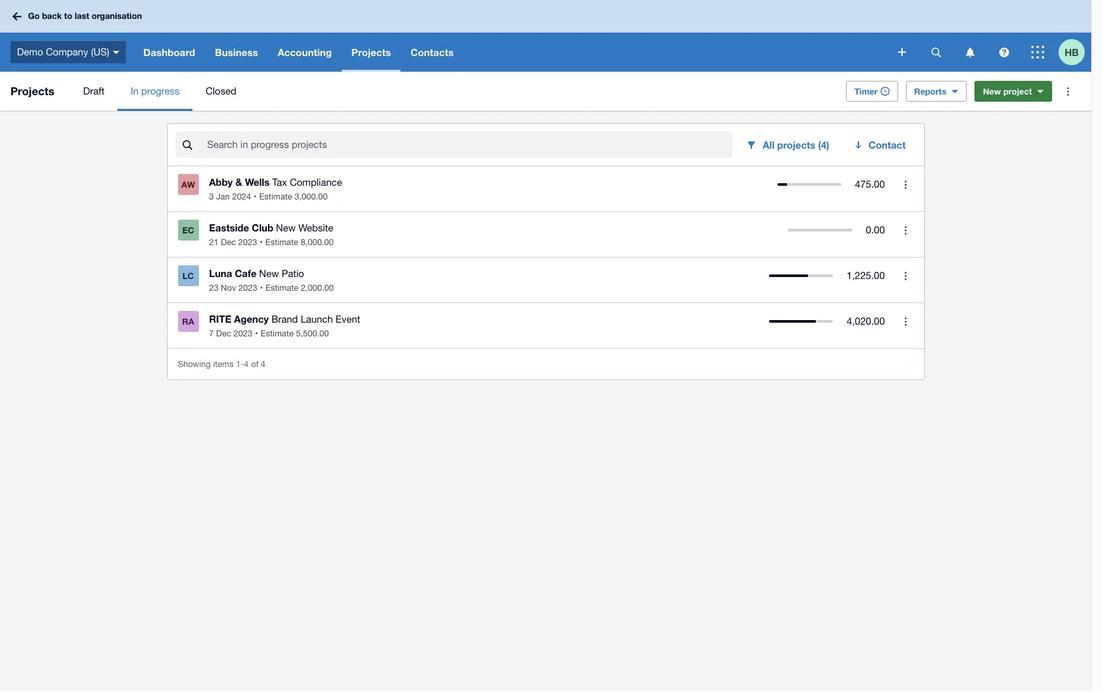 Task type: vqa. For each thing, say whether or not it's contained in the screenshot.


Task type: describe. For each thing, give the bounding box(es) containing it.
2024
[[232, 192, 251, 202]]

accounting button
[[268, 33, 342, 72]]

svg image inside demo company (us) popup button
[[113, 51, 119, 54]]

3,000.00
[[295, 192, 328, 202]]

estimate inside abby & wells tax compliance 3 jan 2024 • estimate 3,000.00
[[259, 192, 292, 202]]

more options image for wells
[[893, 172, 919, 198]]

0 horizontal spatial projects
[[10, 84, 54, 98]]

all projects (4) button
[[738, 132, 840, 158]]

(us)
[[91, 46, 109, 57]]

new inside popup button
[[983, 86, 1001, 97]]

closed
[[206, 85, 236, 97]]

agency
[[234, 313, 269, 325]]

new project button
[[974, 81, 1052, 102]]

business
[[215, 46, 258, 58]]

to
[[64, 11, 72, 21]]

club
[[252, 222, 273, 234]]

2,000.00
[[301, 283, 334, 293]]

luna cafe new patio 23 nov 2023 • estimate 2,000.00
[[209, 267, 334, 293]]

Search in progress projects search field
[[206, 132, 733, 157]]

demo company (us)
[[17, 46, 109, 57]]

banner containing hb
[[0, 0, 1091, 72]]

1-
[[236, 359, 244, 369]]

contacts
[[411, 46, 454, 58]]

eastside
[[209, 222, 249, 234]]

nov
[[221, 283, 236, 293]]

patio
[[282, 268, 304, 279]]

all projects (4)
[[763, 139, 829, 151]]

draft
[[83, 85, 104, 97]]

2 horizontal spatial svg image
[[966, 47, 974, 57]]

5,500.00
[[296, 329, 329, 339]]

projects button
[[342, 33, 401, 72]]

website
[[298, 222, 333, 234]]

in progress link
[[118, 72, 193, 111]]

dashboard
[[143, 46, 195, 58]]

compliance
[[290, 177, 342, 188]]

dashboard link
[[134, 33, 205, 72]]

new project
[[983, 86, 1032, 97]]

more options image for agency
[[893, 309, 919, 335]]

hb button
[[1059, 33, 1091, 72]]

23
[[209, 283, 219, 293]]

projects inside dropdown button
[[351, 46, 391, 58]]

&
[[236, 176, 242, 188]]

business button
[[205, 33, 268, 72]]

cafe
[[235, 267, 257, 279]]

more options image for club
[[893, 217, 919, 243]]

7
[[209, 329, 214, 339]]

svg image inside go back to last organisation link
[[12, 12, 22, 21]]

2023 inside rite agency brand launch event 7 dec 2023 • estimate 5,500.00
[[234, 329, 252, 339]]

8,000.00
[[301, 237, 334, 247]]

go back to last organisation
[[28, 11, 142, 21]]

in progress
[[131, 85, 180, 97]]

all
[[763, 139, 775, 151]]

contacts button
[[401, 33, 464, 72]]

estimate inside eastside club new website 21 dec 2023 • estimate 8,000.00
[[265, 237, 298, 247]]

eastside club new website 21 dec 2023 • estimate 8,000.00
[[209, 222, 334, 247]]

hb
[[1065, 46, 1079, 58]]

0 vertical spatial more options image
[[1055, 78, 1081, 104]]

luna
[[209, 267, 232, 279]]

(4)
[[818, 139, 829, 151]]

items
[[213, 359, 234, 369]]

2023 for cafe
[[238, 283, 257, 293]]

accounting
[[278, 46, 332, 58]]

launch
[[301, 314, 333, 325]]

475.00
[[855, 179, 885, 190]]

• inside abby & wells tax compliance 3 jan 2024 • estimate 3,000.00
[[254, 192, 257, 202]]

showing items 1-4 of 4
[[178, 359, 266, 369]]

project
[[1003, 86, 1032, 97]]

navigation containing dashboard
[[134, 33, 889, 72]]



Task type: locate. For each thing, give the bounding box(es) containing it.
projects
[[351, 46, 391, 58], [10, 84, 54, 98]]

2023 down cafe
[[238, 283, 257, 293]]

abby & wells tax compliance 3 jan 2024 • estimate 3,000.00
[[209, 176, 342, 202]]

more options image right 475.00
[[893, 172, 919, 198]]

demo
[[17, 46, 43, 57]]

new left project
[[983, 86, 1001, 97]]

1 vertical spatial new
[[276, 222, 296, 234]]

new right cafe
[[259, 268, 279, 279]]

last
[[75, 11, 89, 21]]

ra
[[182, 316, 194, 327]]

timer button
[[846, 81, 898, 102]]

1 horizontal spatial 4
[[261, 359, 266, 369]]

abby
[[209, 176, 233, 188]]

timer
[[854, 86, 878, 97]]

event
[[336, 314, 360, 325]]

demo company (us) button
[[0, 33, 134, 72]]

more options image for new
[[893, 263, 919, 289]]

2023 down agency
[[234, 329, 252, 339]]

1 horizontal spatial projects
[[351, 46, 391, 58]]

1 vertical spatial 2023
[[238, 283, 257, 293]]

showing
[[178, 359, 211, 369]]

go back to last organisation link
[[8, 5, 150, 28]]

new for eastside club
[[276, 222, 296, 234]]

dec
[[221, 237, 236, 247], [216, 329, 231, 339]]

progress
[[141, 85, 180, 97]]

aw
[[181, 179, 195, 190]]

2 more options image from the top
[[893, 309, 919, 335]]

1 vertical spatial more options image
[[893, 309, 919, 335]]

4
[[244, 359, 249, 369], [261, 359, 266, 369]]

2 vertical spatial new
[[259, 268, 279, 279]]

2023 down club
[[238, 237, 257, 247]]

dec inside eastside club new website 21 dec 2023 • estimate 8,000.00
[[221, 237, 236, 247]]

new right club
[[276, 222, 296, 234]]

0 horizontal spatial 4
[[244, 359, 249, 369]]

new inside luna cafe new patio 23 nov 2023 • estimate 2,000.00
[[259, 268, 279, 279]]

svg image up reports popup button
[[966, 47, 974, 57]]

estimate down brand
[[261, 329, 294, 339]]

estimate
[[259, 192, 292, 202], [265, 237, 298, 247], [266, 283, 298, 293], [261, 329, 294, 339]]

svg image
[[1031, 46, 1044, 59], [931, 47, 941, 57], [999, 47, 1009, 57], [898, 48, 906, 56]]

1 vertical spatial dec
[[216, 329, 231, 339]]

more options image
[[1055, 78, 1081, 104], [893, 172, 919, 198], [893, 263, 919, 289]]

navigation
[[134, 33, 889, 72]]

in
[[131, 85, 139, 97]]

lc
[[183, 271, 194, 281]]

new inside eastside club new website 21 dec 2023 • estimate 8,000.00
[[276, 222, 296, 234]]

projects down demo
[[10, 84, 54, 98]]

2023
[[238, 237, 257, 247], [238, 283, 257, 293], [234, 329, 252, 339]]

ec
[[182, 225, 194, 235]]

brand
[[271, 314, 298, 325]]

1 horizontal spatial svg image
[[113, 51, 119, 54]]

1 vertical spatial projects
[[10, 84, 54, 98]]

projects
[[777, 139, 815, 151]]

company
[[46, 46, 88, 57]]

0 vertical spatial new
[[983, 86, 1001, 97]]

estimate down patio at the left
[[266, 283, 298, 293]]

0.00
[[866, 224, 885, 235]]

banner
[[0, 0, 1091, 72]]

1,225.00
[[847, 270, 885, 281]]

more options image
[[893, 217, 919, 243], [893, 309, 919, 335]]

new
[[983, 86, 1001, 97], [276, 222, 296, 234], [259, 268, 279, 279]]

back
[[42, 11, 62, 21]]

3
[[209, 192, 214, 202]]

• inside eastside club new website 21 dec 2023 • estimate 8,000.00
[[260, 237, 263, 247]]

• inside luna cafe new patio 23 nov 2023 • estimate 2,000.00
[[260, 283, 263, 293]]

4,020.00
[[847, 316, 885, 327]]

projects left contacts
[[351, 46, 391, 58]]

more options image right 1,225.00
[[893, 263, 919, 289]]

2023 inside eastside club new website 21 dec 2023 • estimate 8,000.00
[[238, 237, 257, 247]]

estimate down 'tax'
[[259, 192, 292, 202]]

0 vertical spatial projects
[[351, 46, 391, 58]]

jan
[[216, 192, 230, 202]]

go
[[28, 11, 40, 21]]

0 vertical spatial dec
[[221, 237, 236, 247]]

organisation
[[92, 11, 142, 21]]

rite
[[209, 313, 231, 325]]

more options image right 0.00
[[893, 217, 919, 243]]

• up agency
[[260, 283, 263, 293]]

wells
[[245, 176, 270, 188]]

of
[[251, 359, 258, 369]]

0 horizontal spatial svg image
[[12, 12, 22, 21]]

0 vertical spatial 2023
[[238, 237, 257, 247]]

svg image
[[12, 12, 22, 21], [966, 47, 974, 57], [113, 51, 119, 54]]

1 vertical spatial more options image
[[893, 172, 919, 198]]

• down agency
[[255, 329, 258, 339]]

svg image left go at the left
[[12, 12, 22, 21]]

reports
[[914, 86, 946, 97]]

2 4 from the left
[[261, 359, 266, 369]]

4 left of
[[244, 359, 249, 369]]

2023 for club
[[238, 237, 257, 247]]

estimate inside rite agency brand launch event 7 dec 2023 • estimate 5,500.00
[[261, 329, 294, 339]]

more options image right 4,020.00
[[893, 309, 919, 335]]

4 right of
[[261, 359, 266, 369]]

• inside rite agency brand launch event 7 dec 2023 • estimate 5,500.00
[[255, 329, 258, 339]]

dec inside rite agency brand launch event 7 dec 2023 • estimate 5,500.00
[[216, 329, 231, 339]]

draft link
[[70, 72, 118, 111]]

new for luna cafe
[[259, 268, 279, 279]]

svg image right (us)
[[113, 51, 119, 54]]

1 4 from the left
[[244, 359, 249, 369]]

closed link
[[193, 72, 249, 111]]

21
[[209, 237, 219, 247]]

rite agency brand launch event 7 dec 2023 • estimate 5,500.00
[[209, 313, 360, 339]]

2 vertical spatial 2023
[[234, 329, 252, 339]]

dec right 21
[[221, 237, 236, 247]]

•
[[254, 192, 257, 202], [260, 237, 263, 247], [260, 283, 263, 293], [255, 329, 258, 339]]

1 more options image from the top
[[893, 217, 919, 243]]

more options image down "hb"
[[1055, 78, 1081, 104]]

estimate inside luna cafe new patio 23 nov 2023 • estimate 2,000.00
[[266, 283, 298, 293]]

2 vertical spatial more options image
[[893, 263, 919, 289]]

2023 inside luna cafe new patio 23 nov 2023 • estimate 2,000.00
[[238, 283, 257, 293]]

0 vertical spatial more options image
[[893, 217, 919, 243]]

estimate down club
[[265, 237, 298, 247]]

dec right the '7'
[[216, 329, 231, 339]]

contact
[[869, 139, 906, 151]]

contact button
[[845, 132, 916, 158]]

• down club
[[260, 237, 263, 247]]

tax
[[272, 177, 287, 188]]

• right "2024"
[[254, 192, 257, 202]]

reports button
[[906, 81, 967, 102]]



